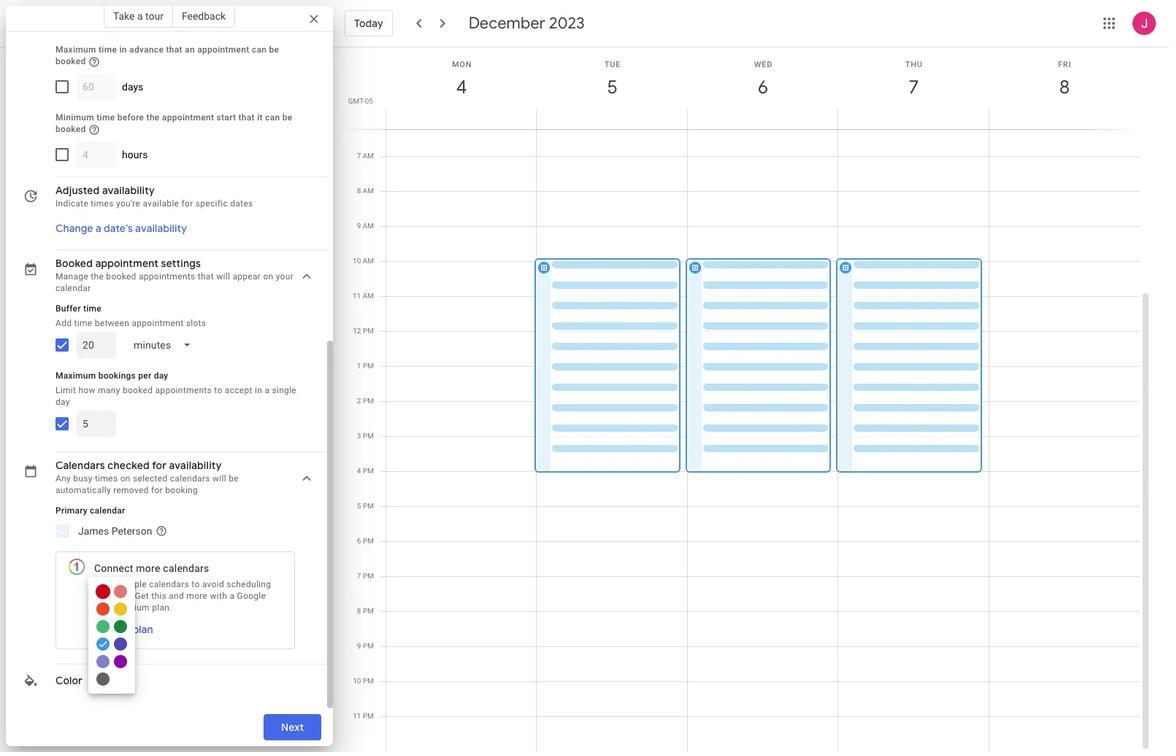 Task type: vqa. For each thing, say whether or not it's contained in the screenshot.
'24'
no



Task type: describe. For each thing, give the bounding box(es) containing it.
plan
[[133, 623, 153, 637]]

1
[[357, 362, 361, 370]]

bookings
[[98, 371, 136, 381]]

before
[[117, 112, 144, 123]]

many
[[98, 385, 120, 396]]

booked inside maximum time in advance that an appointment can be booked
[[55, 56, 86, 66]]

gmt-
[[348, 97, 365, 105]]

to inside connect more calendars link multiple calendars to avoid scheduling conflicts. get this and more with a google one premium plan.
[[192, 580, 200, 590]]

blueberry, set event color menu item
[[114, 638, 127, 651]]

a inside maximum bookings per day limit how many booked appointments to accept in a single day
[[265, 385, 270, 396]]

manage
[[55, 271, 88, 282]]

7 am
[[357, 152, 374, 160]]

take a tour
[[113, 10, 163, 22]]

wed 6
[[754, 60, 773, 99]]

avoid
[[202, 580, 224, 590]]

maximum time in advance that an appointment can be booked
[[55, 45, 279, 66]]

this
[[151, 591, 167, 601]]

booking
[[165, 485, 198, 496]]

to inside maximum bookings per day limit how many booked appointments to accept in a single day
[[214, 385, 222, 396]]

change
[[55, 222, 93, 235]]

time for minimum
[[97, 112, 115, 123]]

a inside connect more calendars link multiple calendars to avoid scheduling conflicts. get this and more with a google one premium plan.
[[230, 591, 235, 601]]

1 horizontal spatial day
[[154, 371, 168, 381]]

primary
[[55, 506, 87, 516]]

appointment inside booked appointment settings manage the booked appointments that will appear on your calendar
[[95, 257, 158, 270]]

0 horizontal spatial 6
[[357, 537, 361, 545]]

2
[[357, 397, 361, 405]]

appointment inside minimum time before the appointment start that it can be booked
[[162, 112, 214, 123]]

5 inside tue 5
[[606, 75, 617, 99]]

minimum
[[55, 112, 94, 123]]

can inside minimum time before the appointment start that it can be booked
[[265, 112, 280, 123]]

add
[[55, 318, 72, 328]]

monday, december 4 element
[[445, 71, 478, 104]]

2 pm
[[357, 397, 374, 405]]

pm for 6 pm
[[363, 537, 374, 545]]

multiple
[[114, 580, 147, 590]]

2 vertical spatial for
[[151, 485, 163, 496]]

buffer time add time between appointment slots
[[55, 304, 206, 328]]

james peterson
[[78, 526, 152, 537]]

fri 8
[[1058, 60, 1072, 99]]

pm for 1 pm
[[363, 362, 374, 370]]

Buffer time number field
[[83, 332, 110, 358]]

1 vertical spatial 4
[[357, 467, 361, 475]]

Minimum amount of hours before the start of the appointment that it can be booked number field
[[83, 141, 110, 168]]

booked inside maximum bookings per day limit how many booked appointments to accept in a single day
[[123, 385, 153, 396]]

tue 5
[[604, 60, 621, 99]]

thursday, december 7 element
[[897, 71, 931, 104]]

12
[[353, 327, 361, 335]]

per
[[138, 371, 151, 381]]

days
[[122, 81, 143, 93]]

a inside change a date's availability button
[[96, 222, 101, 235]]

on inside calendars checked for availability any busy times on selected calendars will be automatically removed for booking
[[120, 474, 131, 484]]

today button
[[345, 6, 393, 41]]

be inside calendars checked for availability any busy times on selected calendars will be automatically removed for booking
[[229, 474, 239, 484]]

james
[[78, 526, 109, 537]]

time right add
[[74, 318, 92, 328]]

9 am
[[357, 222, 374, 230]]

Maximum days in advance that an appointment can be booked number field
[[83, 74, 110, 100]]

pm for 8 pm
[[363, 608, 374, 616]]

3 pm
[[357, 432, 374, 440]]

8 column header
[[988, 47, 1140, 129]]

1 vertical spatial for
[[152, 459, 167, 472]]

pm for 10 pm
[[363, 678, 374, 686]]

and
[[169, 591, 184, 601]]

5 column header
[[536, 47, 688, 129]]

you're
[[116, 198, 140, 209]]

11 for 11 am
[[353, 292, 361, 300]]

feedback
[[182, 10, 226, 22]]

pm for 11 pm
[[363, 713, 374, 721]]

pm for 5 pm
[[363, 502, 374, 510]]

primary calendar
[[55, 506, 125, 516]]

slots
[[186, 318, 206, 328]]

1 vertical spatial calendars
[[163, 563, 209, 574]]

availability inside adjusted availability indicate times you're available for specific dates
[[102, 184, 155, 197]]

an
[[185, 45, 195, 55]]

8 am
[[357, 187, 374, 195]]

adjusted availability indicate times you're available for specific dates
[[55, 184, 253, 209]]

12 pm
[[353, 327, 374, 335]]

1 vertical spatial day
[[55, 397, 70, 407]]

pm for 12 pm
[[363, 327, 374, 335]]

connect
[[94, 563, 133, 574]]

connect more calendars link multiple calendars to avoid scheduling conflicts. get this and more with a google one premium plan.
[[94, 563, 271, 613]]

next button
[[263, 711, 321, 746]]

9 for 9 am
[[357, 222, 361, 230]]

grape, set event color menu item
[[114, 655, 127, 669]]

it
[[257, 112, 263, 123]]

flamingo, set event color menu item
[[114, 585, 127, 599]]

busy
[[73, 474, 93, 484]]

booked appointment settings manage the booked appointments that will appear on your calendar
[[55, 257, 294, 293]]

am for 10 am
[[363, 257, 374, 265]]

8 inside fri 8
[[1058, 75, 1069, 99]]

availability for date's
[[135, 222, 187, 235]]

settings
[[161, 257, 201, 270]]

mon 4
[[452, 60, 472, 99]]

tue
[[604, 60, 621, 69]]

gmt-05
[[348, 97, 373, 105]]

appointments inside booked appointment settings manage the booked appointments that will appear on your calendar
[[139, 271, 195, 282]]

today
[[354, 17, 383, 30]]

peterson
[[112, 526, 152, 537]]

a inside take a tour button
[[137, 10, 143, 22]]

calendars inside calendars checked for availability any busy times on selected calendars will be automatically removed for booking
[[170, 474, 210, 484]]

am for 7 am
[[363, 152, 374, 160]]

removed
[[113, 485, 149, 496]]

specific
[[196, 198, 228, 209]]

with
[[210, 591, 227, 601]]

8 for 8 am
[[357, 187, 361, 195]]

appointment inside the buffer time add time between appointment slots
[[132, 318, 184, 328]]

2023
[[549, 13, 585, 34]]

pm for 3 pm
[[363, 432, 374, 440]]

explore plan
[[94, 623, 153, 637]]

change a date's availability button
[[50, 215, 193, 241]]

link
[[94, 580, 111, 590]]

booked inside minimum time before the appointment start that it can be booked
[[55, 124, 86, 134]]

change a date's availability
[[55, 222, 187, 235]]

banana, set event color menu item
[[114, 603, 127, 616]]

mon
[[452, 60, 472, 69]]

tangerine, set event color menu item
[[96, 603, 110, 616]]

lavender, set event color menu item
[[96, 655, 110, 669]]

4 pm
[[357, 467, 374, 475]]

any
[[55, 474, 71, 484]]

get
[[135, 591, 149, 601]]

thu
[[905, 60, 923, 69]]

maximum for maximum time in advance that an appointment can be booked
[[55, 45, 96, 55]]

tour
[[145, 10, 163, 22]]

sage, set event color menu item
[[96, 620, 110, 634]]

scheduling
[[227, 580, 271, 590]]



Task type: locate. For each thing, give the bounding box(es) containing it.
5
[[606, 75, 617, 99], [357, 502, 361, 510]]

that down settings
[[198, 271, 214, 282]]

grid
[[339, 47, 1152, 753]]

appointments left the 'accept'
[[155, 385, 212, 396]]

time inside maximum time in advance that an appointment can be booked
[[99, 45, 117, 55]]

how
[[78, 385, 96, 396]]

0 vertical spatial 4
[[455, 75, 466, 99]]

availability inside calendars checked for availability any busy times on selected calendars will be automatically removed for booking
[[169, 459, 222, 472]]

on
[[263, 271, 273, 282], [120, 474, 131, 484]]

7 for 7 am
[[357, 152, 361, 160]]

appointment inside maximum time in advance that an appointment can be booked
[[197, 45, 249, 55]]

pm for 7 pm
[[363, 572, 374, 581]]

8 pm from the top
[[363, 572, 374, 581]]

maximum
[[55, 45, 96, 55], [55, 371, 96, 381]]

time for buffer
[[83, 304, 101, 314]]

pm for 9 pm
[[363, 643, 374, 651]]

1 vertical spatial appointments
[[155, 385, 212, 396]]

in left advance
[[119, 45, 127, 55]]

0 vertical spatial calendar
[[55, 283, 91, 293]]

wed
[[754, 60, 773, 69]]

3 pm from the top
[[363, 397, 374, 405]]

be inside minimum time before the appointment start that it can be booked
[[282, 112, 292, 123]]

12 pm from the top
[[363, 713, 374, 721]]

0 vertical spatial 8
[[1058, 75, 1069, 99]]

9
[[357, 222, 361, 230], [357, 643, 361, 651]]

0 vertical spatial 7
[[908, 75, 918, 99]]

time left before
[[97, 112, 115, 123]]

0 vertical spatial 5
[[606, 75, 617, 99]]

None field
[[122, 332, 203, 358]]

appointment down change a date's availability
[[95, 257, 158, 270]]

8 down '7 am'
[[357, 187, 361, 195]]

0 vertical spatial in
[[119, 45, 127, 55]]

1 vertical spatial more
[[186, 591, 208, 601]]

6 down 5 pm
[[357, 537, 361, 545]]

that
[[166, 45, 182, 55], [238, 112, 255, 123], [198, 271, 214, 282]]

to left the 'accept'
[[214, 385, 222, 396]]

time inside minimum time before the appointment start that it can be booked
[[97, 112, 115, 123]]

calendar down manage
[[55, 283, 91, 293]]

10 pm
[[353, 678, 374, 686]]

take a tour button
[[104, 4, 173, 28]]

conflicts.
[[94, 591, 132, 601]]

am down 9 am
[[363, 257, 374, 265]]

0 horizontal spatial to
[[192, 580, 200, 590]]

8 for 8 pm
[[357, 608, 361, 616]]

5 pm
[[357, 502, 374, 510]]

2 9 from the top
[[357, 643, 361, 651]]

9 pm from the top
[[363, 608, 374, 616]]

a left the date's
[[96, 222, 101, 235]]

day right per
[[154, 371, 168, 381]]

thu 7
[[905, 60, 923, 99]]

maximum up maximum days in advance that an appointment can be booked number field
[[55, 45, 96, 55]]

date's
[[104, 222, 133, 235]]

will right selected
[[212, 474, 226, 484]]

0 horizontal spatial that
[[166, 45, 182, 55]]

the right before
[[146, 112, 160, 123]]

a
[[137, 10, 143, 22], [96, 222, 101, 235], [265, 385, 270, 396], [230, 591, 235, 601]]

2 vertical spatial 7
[[357, 572, 361, 581]]

in inside maximum time in advance that an appointment can be booked
[[119, 45, 127, 55]]

7 for 7 pm
[[357, 572, 361, 581]]

am down 8 am
[[363, 222, 374, 230]]

0 vertical spatial on
[[263, 271, 273, 282]]

am down '7 am'
[[363, 187, 374, 195]]

10
[[353, 257, 361, 265], [353, 678, 361, 686]]

2 maximum from the top
[[55, 371, 96, 381]]

plan.
[[152, 603, 172, 613]]

7
[[908, 75, 918, 99], [357, 152, 361, 160], [357, 572, 361, 581]]

between
[[95, 318, 129, 328]]

4 pm from the top
[[363, 432, 374, 440]]

4 am from the top
[[363, 257, 374, 265]]

pm down '7 pm'
[[363, 608, 374, 616]]

1 vertical spatial the
[[91, 271, 104, 282]]

1 11 from the top
[[353, 292, 361, 300]]

2 vertical spatial that
[[198, 271, 214, 282]]

1 vertical spatial times
[[95, 474, 118, 484]]

0 horizontal spatial be
[[229, 474, 239, 484]]

be inside maximum time in advance that an appointment can be booked
[[269, 45, 279, 55]]

a left tour on the top
[[137, 10, 143, 22]]

friday, december 8 element
[[1048, 71, 1081, 104]]

can inside maximum time in advance that an appointment can be booked
[[252, 45, 267, 55]]

a right with
[[230, 591, 235, 601]]

1 vertical spatial 6
[[357, 537, 361, 545]]

05
[[365, 97, 373, 105]]

5 down 4 pm
[[357, 502, 361, 510]]

0 vertical spatial 9
[[357, 222, 361, 230]]

that left an
[[166, 45, 182, 55]]

9 up 10 pm
[[357, 643, 361, 651]]

1 horizontal spatial that
[[198, 271, 214, 282]]

1 9 from the top
[[357, 222, 361, 230]]

calendars checked for availability any busy times on selected calendars will be automatically removed for booking
[[55, 459, 239, 496]]

that inside booked appointment settings manage the booked appointments that will appear on your calendar
[[198, 271, 214, 282]]

the inside booked appointment settings manage the booked appointments that will appear on your calendar
[[91, 271, 104, 282]]

appointments inside maximum bookings per day limit how many booked appointments to accept in a single day
[[155, 385, 212, 396]]

pm down 10 pm
[[363, 713, 374, 721]]

1 horizontal spatial in
[[255, 385, 262, 396]]

0 vertical spatial calendars
[[170, 474, 210, 484]]

automatically
[[55, 485, 111, 496]]

time right buffer
[[83, 304, 101, 314]]

advance
[[129, 45, 164, 55]]

1 vertical spatial maximum
[[55, 371, 96, 381]]

explore plan button
[[88, 617, 159, 643]]

basil, set event color menu item
[[114, 620, 127, 634]]

am for 9 am
[[363, 222, 374, 230]]

to left avoid
[[192, 580, 200, 590]]

1 vertical spatial calendar
[[90, 506, 125, 516]]

can up it
[[252, 45, 267, 55]]

0 vertical spatial more
[[136, 563, 160, 574]]

1 horizontal spatial on
[[263, 271, 273, 282]]

pm right 1
[[363, 362, 374, 370]]

feedback button
[[173, 4, 235, 28]]

pm down 8 pm
[[363, 643, 374, 651]]

6 pm
[[357, 537, 374, 545]]

accept
[[225, 385, 252, 396]]

on inside booked appointment settings manage the booked appointments that will appear on your calendar
[[263, 271, 273, 282]]

maximum for maximum bookings per day limit how many booked appointments to accept in a single day
[[55, 371, 96, 381]]

time down take
[[99, 45, 117, 55]]

0 vertical spatial appointments
[[139, 271, 195, 282]]

that inside maximum time in advance that an appointment can be booked
[[166, 45, 182, 55]]

appointment left slots
[[132, 318, 184, 328]]

booked down minimum
[[55, 124, 86, 134]]

single
[[272, 385, 296, 396]]

available
[[143, 198, 179, 209]]

1 vertical spatial will
[[212, 474, 226, 484]]

availability up you're
[[102, 184, 155, 197]]

will inside booked appointment settings manage the booked appointments that will appear on your calendar
[[216, 271, 230, 282]]

am up 12 pm
[[363, 292, 374, 300]]

calendar inside booked appointment settings manage the booked appointments that will appear on your calendar
[[55, 283, 91, 293]]

hours
[[122, 149, 148, 160]]

time for maximum
[[99, 45, 117, 55]]

appointments down settings
[[139, 271, 195, 282]]

6 pm from the top
[[363, 502, 374, 510]]

4 down mon on the left top of page
[[455, 75, 466, 99]]

6
[[757, 75, 767, 99], [357, 537, 361, 545]]

pm up 8 pm
[[363, 572, 374, 581]]

fri
[[1058, 60, 1072, 69]]

availability down available
[[135, 222, 187, 235]]

2 11 from the top
[[353, 713, 361, 721]]

1 vertical spatial that
[[238, 112, 255, 123]]

availability for for
[[169, 459, 222, 472]]

1 vertical spatial in
[[255, 385, 262, 396]]

booked
[[55, 56, 86, 66], [55, 124, 86, 134], [106, 271, 136, 282], [123, 385, 153, 396]]

5 down tue
[[606, 75, 617, 99]]

for inside adjusted availability indicate times you're available for specific dates
[[181, 198, 193, 209]]

explore
[[94, 623, 130, 637]]

booked inside booked appointment settings manage the booked appointments that will appear on your calendar
[[106, 271, 136, 282]]

3
[[357, 432, 361, 440]]

7 down thu
[[908, 75, 918, 99]]

tuesday, december 5 element
[[596, 71, 629, 104]]

10 pm from the top
[[363, 643, 374, 651]]

december
[[469, 13, 545, 34]]

2 vertical spatial be
[[229, 474, 239, 484]]

1 vertical spatial on
[[120, 474, 131, 484]]

0 vertical spatial day
[[154, 371, 168, 381]]

10 am
[[353, 257, 374, 265]]

pm down 5 pm
[[363, 537, 374, 545]]

can right it
[[265, 112, 280, 123]]

1 horizontal spatial 5
[[606, 75, 617, 99]]

day
[[154, 371, 168, 381], [55, 397, 70, 407]]

pm for 4 pm
[[363, 467, 374, 475]]

will inside calendars checked for availability any busy times on selected calendars will be automatically removed for booking
[[212, 474, 226, 484]]

7 column header
[[838, 47, 989, 129]]

9 up 10 am
[[357, 222, 361, 230]]

take
[[113, 10, 135, 22]]

4 column header
[[386, 47, 537, 129]]

7 up 8 am
[[357, 152, 361, 160]]

0 vertical spatial times
[[91, 198, 114, 209]]

am up 8 am
[[363, 152, 374, 160]]

6 inside wed 6
[[757, 75, 767, 99]]

8 down fri
[[1058, 75, 1069, 99]]

11 am
[[353, 292, 374, 300]]

0 horizontal spatial day
[[55, 397, 70, 407]]

a left single
[[265, 385, 270, 396]]

pm right 3
[[363, 432, 374, 440]]

3 am from the top
[[363, 222, 374, 230]]

4 down 3
[[357, 467, 361, 475]]

9 for 9 pm
[[357, 643, 361, 651]]

google
[[237, 591, 266, 601]]

december 2023
[[469, 13, 585, 34]]

booked down per
[[123, 385, 153, 396]]

for up selected
[[152, 459, 167, 472]]

peacock, set event color menu item
[[96, 638, 110, 651]]

pm down 3 pm
[[363, 467, 374, 475]]

1 vertical spatial can
[[265, 112, 280, 123]]

selected
[[133, 474, 168, 484]]

0 vertical spatial availability
[[102, 184, 155, 197]]

times inside adjusted availability indicate times you're available for specific dates
[[91, 198, 114, 209]]

that left it
[[238, 112, 255, 123]]

the right manage
[[91, 271, 104, 282]]

times right busy
[[95, 474, 118, 484]]

11 for 11 pm
[[353, 713, 361, 721]]

1 pm from the top
[[363, 327, 374, 335]]

appointment left start
[[162, 112, 214, 123]]

maximum inside maximum time in advance that an appointment can be booked
[[55, 45, 96, 55]]

1 vertical spatial 10
[[353, 678, 361, 686]]

2 vertical spatial 8
[[357, 608, 361, 616]]

2 vertical spatial availability
[[169, 459, 222, 472]]

4 inside mon 4
[[455, 75, 466, 99]]

10 for 10 am
[[353, 257, 361, 265]]

dates
[[230, 198, 253, 209]]

appointment right an
[[197, 45, 249, 55]]

premium
[[113, 603, 150, 613]]

graphite, set event color menu item
[[96, 673, 110, 686]]

calendar up james peterson
[[90, 506, 125, 516]]

2 pm from the top
[[363, 362, 374, 370]]

0 vertical spatial will
[[216, 271, 230, 282]]

pm right "2" at the bottom
[[363, 397, 374, 405]]

0 vertical spatial can
[[252, 45, 267, 55]]

appointment
[[197, 45, 249, 55], [162, 112, 214, 123], [95, 257, 158, 270], [132, 318, 184, 328]]

2 vertical spatial calendars
[[149, 580, 189, 590]]

maximum up limit
[[55, 371, 96, 381]]

2 horizontal spatial that
[[238, 112, 255, 123]]

maximum bookings per day limit how many booked appointments to accept in a single day
[[55, 371, 296, 407]]

2 am from the top
[[363, 187, 374, 195]]

Maximum bookings per day number field
[[83, 411, 110, 437]]

5 am from the top
[[363, 292, 374, 300]]

1 vertical spatial availability
[[135, 222, 187, 235]]

1 horizontal spatial 4
[[455, 75, 466, 99]]

0 horizontal spatial 4
[[357, 467, 361, 475]]

in
[[119, 45, 127, 55], [255, 385, 262, 396]]

7 inside thu 7
[[908, 75, 918, 99]]

10 up 11 am
[[353, 257, 361, 265]]

availability
[[102, 184, 155, 197], [135, 222, 187, 235], [169, 459, 222, 472]]

availability up booking
[[169, 459, 222, 472]]

0 vertical spatial that
[[166, 45, 182, 55]]

am for 11 am
[[363, 292, 374, 300]]

7 up 8 pm
[[357, 572, 361, 581]]

next
[[281, 721, 304, 735]]

1 horizontal spatial 6
[[757, 75, 767, 99]]

1 vertical spatial 11
[[353, 713, 361, 721]]

tomato, set event color menu item
[[96, 585, 110, 599]]

more down avoid
[[186, 591, 208, 601]]

wednesday, december 6 element
[[746, 71, 780, 104]]

0 vertical spatial 11
[[353, 292, 361, 300]]

0 horizontal spatial on
[[120, 474, 131, 484]]

1 vertical spatial 7
[[357, 152, 361, 160]]

8 down '7 pm'
[[357, 608, 361, 616]]

times left you're
[[91, 198, 114, 209]]

on up the removed
[[120, 474, 131, 484]]

6 column header
[[687, 47, 838, 129]]

for left specific
[[181, 198, 193, 209]]

one
[[94, 603, 110, 613]]

11 pm
[[353, 713, 374, 721]]

checked
[[108, 459, 150, 472]]

0 vertical spatial for
[[181, 198, 193, 209]]

1 vertical spatial 9
[[357, 643, 361, 651]]

adjusted
[[55, 184, 100, 197]]

11 pm from the top
[[363, 678, 374, 686]]

10 up 11 pm
[[353, 678, 361, 686]]

that inside minimum time before the appointment start that it can be booked
[[238, 112, 255, 123]]

1 maximum from the top
[[55, 45, 96, 55]]

grid containing 4
[[339, 47, 1152, 753]]

1 horizontal spatial to
[[214, 385, 222, 396]]

10 for 10 pm
[[353, 678, 361, 686]]

will left appear
[[216, 271, 230, 282]]

7 pm from the top
[[363, 537, 374, 545]]

for down selected
[[151, 485, 163, 496]]

time
[[99, 45, 117, 55], [97, 112, 115, 123], [83, 304, 101, 314], [74, 318, 92, 328]]

1 horizontal spatial more
[[186, 591, 208, 601]]

am for 8 am
[[363, 187, 374, 195]]

booked up maximum days in advance that an appointment can be booked number field
[[55, 56, 86, 66]]

1 horizontal spatial be
[[269, 45, 279, 55]]

times inside calendars checked for availability any busy times on selected calendars will be automatically removed for booking
[[95, 474, 118, 484]]

1 horizontal spatial the
[[146, 112, 160, 123]]

pm down 4 pm
[[363, 502, 374, 510]]

0 horizontal spatial in
[[119, 45, 127, 55]]

calendars
[[55, 459, 105, 472]]

in inside maximum bookings per day limit how many booked appointments to accept in a single day
[[255, 385, 262, 396]]

in right the 'accept'
[[255, 385, 262, 396]]

5 pm from the top
[[363, 467, 374, 475]]

availability inside change a date's availability button
[[135, 222, 187, 235]]

1 vertical spatial 5
[[357, 502, 361, 510]]

2 horizontal spatial be
[[282, 112, 292, 123]]

more up multiple
[[136, 563, 160, 574]]

the inside minimum time before the appointment start that it can be booked
[[146, 112, 160, 123]]

pm for 2 pm
[[363, 397, 374, 405]]

color
[[55, 674, 82, 688]]

6 down wed
[[757, 75, 767, 99]]

booked up the buffer time add time between appointment slots
[[106, 271, 136, 282]]

pm down 9 pm
[[363, 678, 374, 686]]

0 vertical spatial the
[[146, 112, 160, 123]]

8 pm
[[357, 608, 374, 616]]

0 horizontal spatial more
[[136, 563, 160, 574]]

minimum time before the appointment start that it can be booked
[[55, 112, 292, 134]]

1 vertical spatial be
[[282, 112, 292, 123]]

0 vertical spatial to
[[214, 385, 222, 396]]

your
[[276, 271, 294, 282]]

day down limit
[[55, 397, 70, 407]]

0 vertical spatial 6
[[757, 75, 767, 99]]

2 10 from the top
[[353, 678, 361, 686]]

1 10 from the top
[[353, 257, 361, 265]]

0 vertical spatial be
[[269, 45, 279, 55]]

1 am from the top
[[363, 152, 374, 160]]

0 vertical spatial maximum
[[55, 45, 96, 55]]

pm right 12
[[363, 327, 374, 335]]

0 horizontal spatial the
[[91, 271, 104, 282]]

0 vertical spatial 10
[[353, 257, 361, 265]]

appear
[[232, 271, 261, 282]]

1 vertical spatial to
[[192, 580, 200, 590]]

start
[[217, 112, 236, 123]]

maximum inside maximum bookings per day limit how many booked appointments to accept in a single day
[[55, 371, 96, 381]]

0 horizontal spatial 5
[[357, 502, 361, 510]]

1 vertical spatial 8
[[357, 187, 361, 195]]

on left the your at top
[[263, 271, 273, 282]]

1 pm
[[357, 362, 374, 370]]

11 down 10 pm
[[353, 713, 361, 721]]

11 up 12
[[353, 292, 361, 300]]



